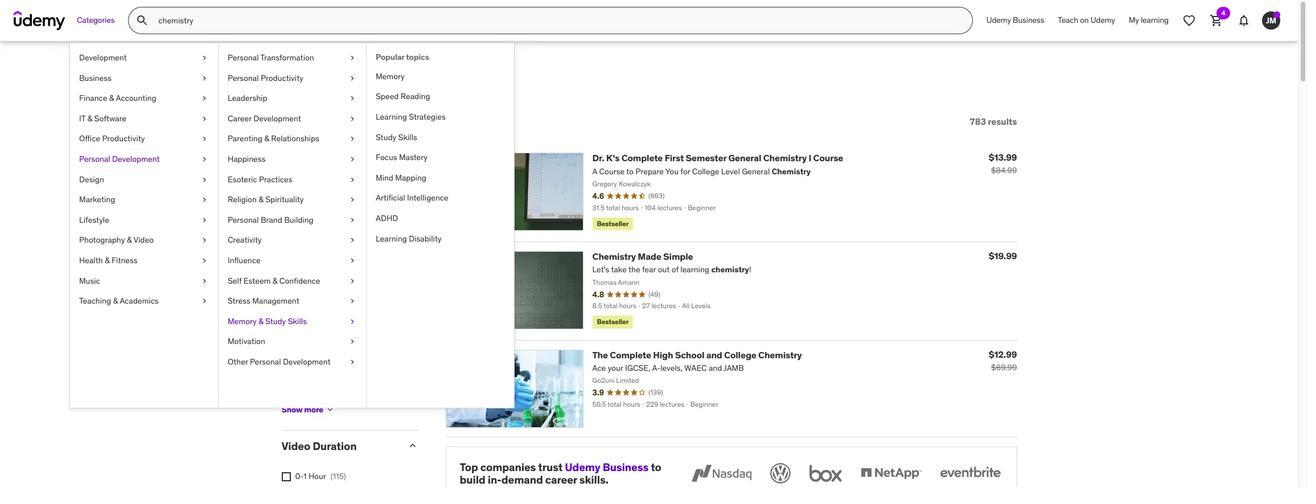 Task type: describe. For each thing, give the bounding box(es) containing it.
transformation
[[261, 52, 314, 63]]

artificial
[[376, 193, 405, 203]]

xsmall image for personal brand building
[[348, 215, 357, 226]]

teach on udemy link
[[1052, 7, 1123, 34]]

xsmall image for self esteem & confidence
[[348, 275, 357, 287]]

783 for 783 results
[[970, 116, 987, 127]]

my
[[1129, 15, 1140, 25]]

jm
[[1267, 15, 1277, 25]]

xsmall image for influence
[[348, 255, 357, 266]]

course
[[814, 152, 844, 164]]

(16)
[[315, 361, 327, 371]]

top
[[460, 460, 478, 474]]

my learning link
[[1123, 7, 1176, 34]]

shopping cart with 4 items image
[[1211, 14, 1224, 27]]

& for 3.5 & up (541)
[[351, 234, 356, 245]]

& for religion & spirituality
[[259, 194, 264, 205]]

& for memory & study skills
[[259, 316, 264, 326]]

4.5
[[338, 194, 349, 204]]

mind
[[376, 172, 394, 183]]

career development
[[228, 113, 301, 123]]

happiness link
[[219, 149, 366, 170]]

show more
[[282, 404, 323, 415]]

xsmall image for personal productivity
[[348, 73, 357, 84]]

783 results status
[[970, 116, 1018, 127]]

$13.99
[[989, 152, 1018, 163]]

esoteric practices
[[228, 174, 292, 184]]

artificial intelligence link
[[367, 188, 514, 208]]

music
[[79, 275, 100, 286]]

xsmall image for creativity
[[348, 235, 357, 246]]

happiness
[[228, 154, 266, 164]]

academics
[[120, 296, 159, 306]]

brand
[[261, 215, 282, 225]]

adhd link
[[367, 208, 514, 229]]

k's
[[607, 152, 620, 164]]

1 horizontal spatial business
[[603, 460, 649, 474]]

0 vertical spatial complete
[[622, 152, 663, 164]]

skills.
[[580, 473, 609, 487]]

leadership
[[228, 93, 267, 103]]

notifications image
[[1238, 14, 1252, 27]]

parenting & relationships
[[228, 134, 320, 144]]

1 horizontal spatial udemy
[[987, 15, 1012, 25]]

personal transformation link
[[219, 48, 366, 68]]

simple
[[664, 251, 694, 262]]

motivation link
[[219, 332, 366, 352]]

my learning
[[1129, 15, 1169, 25]]

small image
[[407, 440, 418, 451]]

(272)
[[371, 194, 389, 204]]

mastery
[[399, 152, 428, 162]]

in-
[[488, 473, 502, 487]]

personal productivity
[[228, 73, 304, 83]]

$84.99
[[992, 165, 1018, 176]]

volkswagen image
[[768, 461, 793, 486]]

finance & accounting link
[[70, 88, 218, 109]]

teach on udemy
[[1059, 15, 1116, 25]]

accounting
[[116, 93, 156, 103]]

results for 783 results for "chemistry"
[[318, 67, 377, 91]]

focus
[[376, 152, 397, 162]]

disability
[[409, 233, 442, 244]]

demand
[[502, 473, 543, 487]]

chemistry made simple link
[[593, 251, 694, 262]]

xsmall image for business
[[200, 73, 209, 84]]

development up parenting & relationships
[[254, 113, 301, 123]]

top companies trust udemy business
[[460, 460, 649, 474]]

dr. k's complete first semester general chemistry i course link
[[593, 152, 844, 164]]

xsmall image for religion & spirituality
[[348, 194, 357, 206]]

development down motivation link
[[283, 357, 331, 367]]

xsmall image for development
[[200, 52, 209, 64]]

the complete high school and college chemistry link
[[593, 349, 802, 360]]

on
[[1081, 15, 1089, 25]]

adhd
[[376, 213, 398, 223]]

study skills
[[376, 132, 418, 142]]

xsmall image for it & software
[[200, 113, 209, 124]]

xsmall image for marketing
[[200, 194, 209, 206]]

personal productivity link
[[219, 68, 366, 88]]

show more button
[[282, 398, 335, 421]]

xsmall image for design
[[200, 174, 209, 185]]

Search for anything text field
[[156, 11, 959, 30]]

video duration button
[[282, 439, 398, 453]]

memory for memory & study skills
[[228, 316, 257, 326]]

& for health & fitness
[[105, 255, 110, 265]]

i
[[809, 152, 812, 164]]

0 vertical spatial udemy business link
[[980, 7, 1052, 34]]

4.0 & up (464)
[[338, 214, 390, 224]]

business inside business link
[[79, 73, 112, 83]]

udemy image
[[14, 11, 66, 30]]

skills inside 'link'
[[399, 132, 418, 142]]

xsmall image for memory & study skills
[[348, 316, 357, 327]]

up for (541)
[[357, 234, 367, 245]]

the complete high school and college chemistry
[[593, 349, 802, 360]]

relationships
[[271, 134, 320, 144]]

parenting
[[228, 134, 263, 144]]

reading
[[401, 91, 430, 102]]

speed
[[376, 91, 399, 102]]

personal transformation
[[228, 52, 314, 63]]

popular
[[376, 52, 405, 62]]

learning disability
[[376, 233, 442, 244]]

& right esteem
[[273, 275, 278, 286]]

music link
[[70, 271, 218, 291]]

productivity for personal productivity
[[261, 73, 304, 83]]

show
[[282, 404, 303, 415]]

xsmall image for teaching & academics
[[200, 296, 209, 307]]

career
[[228, 113, 252, 123]]

video duration
[[282, 439, 357, 453]]

xsmall image for happiness
[[348, 154, 357, 165]]

memory & study skills link
[[219, 311, 366, 332]]

office productivity
[[79, 134, 145, 144]]

xsmall image for esoteric practices
[[348, 174, 357, 185]]

teach
[[1059, 15, 1079, 25]]

speed reading
[[376, 91, 430, 102]]

photography & video
[[79, 235, 154, 245]]

& for it & software
[[87, 113, 92, 123]]

xsmall image for parenting & relationships
[[348, 134, 357, 145]]

stress management link
[[219, 291, 366, 311]]

results for 783 results
[[988, 116, 1018, 127]]



Task type: locate. For each thing, give the bounding box(es) containing it.
chemistry for the complete high school and college chemistry
[[759, 349, 802, 360]]

memory & study skills element
[[366, 43, 514, 408]]

build
[[460, 473, 486, 487]]

1 vertical spatial complete
[[610, 349, 652, 360]]

small image
[[289, 116, 300, 127], [407, 163, 418, 174]]

xsmall image inside 'marketing' link
[[200, 194, 209, 206]]

teaching & academics link
[[70, 291, 218, 311]]

1 vertical spatial 783
[[970, 116, 987, 127]]

xsmall image
[[348, 52, 357, 64], [348, 93, 357, 104], [200, 113, 209, 124], [348, 113, 357, 124], [200, 134, 209, 145], [200, 154, 209, 165], [348, 194, 357, 206], [200, 215, 209, 226], [200, 255, 209, 266], [348, 275, 357, 287], [282, 321, 291, 331], [348, 336, 357, 347], [282, 342, 291, 351], [348, 357, 357, 368], [282, 382, 291, 391]]

study inside 'link'
[[376, 132, 397, 142]]

chemistry left i
[[764, 152, 807, 164]]

$13.99 $84.99
[[989, 152, 1018, 176]]

netapp image
[[859, 461, 924, 486]]

personal development link
[[70, 149, 218, 170]]

1 vertical spatial udemy business link
[[565, 460, 649, 474]]

memory
[[376, 71, 405, 81], [228, 316, 257, 326]]

xsmall image
[[200, 52, 209, 64], [200, 73, 209, 84], [348, 73, 357, 84], [200, 93, 209, 104], [348, 134, 357, 145], [348, 154, 357, 165], [200, 174, 209, 185], [348, 174, 357, 185], [200, 194, 209, 206], [348, 215, 357, 226], [200, 235, 209, 246], [348, 235, 357, 246], [348, 255, 357, 266], [200, 275, 209, 287], [200, 296, 209, 307], [348, 296, 357, 307], [348, 316, 357, 327], [282, 362, 291, 371], [326, 405, 335, 414], [282, 472, 291, 481]]

study down management
[[266, 316, 286, 326]]

filter
[[303, 116, 325, 127]]

&
[[109, 93, 114, 103], [87, 113, 92, 123], [264, 134, 269, 144], [351, 194, 356, 204], [259, 194, 264, 205], [351, 214, 356, 224], [351, 234, 356, 245], [127, 235, 132, 245], [351, 255, 356, 265], [105, 255, 110, 265], [273, 275, 278, 286], [113, 296, 118, 306], [259, 316, 264, 326]]

& right 3.5
[[351, 234, 356, 245]]

1 vertical spatial study
[[266, 316, 286, 326]]

1 vertical spatial productivity
[[102, 134, 145, 144]]

0 vertical spatial results
[[318, 67, 377, 91]]

xsmall image for office productivity
[[200, 134, 209, 145]]

1 horizontal spatial video
[[282, 439, 311, 453]]

stress
[[228, 296, 251, 306]]

personal up leadership
[[228, 73, 259, 83]]

$69.99
[[992, 362, 1018, 372]]

xsmall image inside esoteric practices link
[[348, 174, 357, 185]]

xsmall image for stress management
[[348, 296, 357, 307]]

xsmall image for leadership
[[348, 93, 357, 104]]

xsmall image inside personal transformation link
[[348, 52, 357, 64]]

1 vertical spatial memory
[[228, 316, 257, 326]]

xsmall image inside development link
[[200, 52, 209, 64]]

(541)
[[371, 234, 388, 245]]

0 horizontal spatial udemy business link
[[565, 460, 649, 474]]

783 results
[[970, 116, 1018, 127]]

& for teaching & academics
[[113, 296, 118, 306]]

filter button
[[282, 104, 332, 139]]

up left (272)
[[357, 194, 367, 204]]

video down lifestyle link
[[134, 235, 154, 245]]

& down stress management
[[259, 316, 264, 326]]

& for 3.0 & up
[[351, 255, 356, 265]]

influence link
[[219, 251, 366, 271]]

$12.99 $69.99
[[989, 348, 1018, 372]]

783 for 783 results for "chemistry"
[[282, 67, 314, 91]]

(115)
[[331, 471, 346, 481]]

office
[[79, 134, 100, 144]]

photography
[[79, 235, 125, 245]]

xsmall image inside creativity 'link'
[[348, 235, 357, 246]]

xsmall image inside health & fitness link
[[200, 255, 209, 266]]

stress management
[[228, 296, 299, 306]]

udemy business link left "teach"
[[980, 7, 1052, 34]]

chemistry left made
[[593, 251, 636, 262]]

productivity for office productivity
[[102, 134, 145, 144]]

2 vertical spatial business
[[603, 460, 649, 474]]

0 horizontal spatial study
[[266, 316, 286, 326]]

up left (464)
[[358, 214, 367, 224]]

0 horizontal spatial skills
[[288, 316, 307, 326]]

complete right 'k's'
[[622, 152, 663, 164]]

results up $13.99
[[988, 116, 1018, 127]]

0 horizontal spatial udemy
[[565, 460, 601, 474]]

business up finance
[[79, 73, 112, 83]]

1 learning from the top
[[376, 112, 407, 122]]

chemistry right college
[[759, 349, 802, 360]]

xsmall image for music
[[200, 275, 209, 287]]

0 vertical spatial study
[[376, 132, 397, 142]]

spirituality
[[266, 194, 304, 205]]

1 horizontal spatial small image
[[407, 163, 418, 174]]

memory down stress
[[228, 316, 257, 326]]

categories
[[77, 15, 115, 25]]

eventbrite image
[[938, 461, 1003, 486]]

& for 4.5 & up (272)
[[351, 194, 356, 204]]

xsmall image inside personal development link
[[200, 154, 209, 165]]

783 results for "chemistry"
[[282, 67, 513, 91]]

small image up relationships
[[289, 116, 300, 127]]

box image
[[807, 461, 845, 486]]

health & fitness
[[79, 255, 138, 265]]

marketing
[[79, 194, 115, 205]]

personal development
[[79, 154, 160, 164]]

memory down "popular"
[[376, 71, 405, 81]]

personal right other
[[250, 357, 281, 367]]

motivation
[[228, 336, 265, 347]]

& for 4.0 & up (464)
[[351, 214, 356, 224]]

1 vertical spatial results
[[988, 116, 1018, 127]]

xsmall image for motivation
[[348, 336, 357, 347]]

personal up design
[[79, 154, 110, 164]]

study up focus
[[376, 132, 397, 142]]

$12.99
[[989, 348, 1018, 360]]

up for (464)
[[358, 214, 367, 224]]

productivity up personal development
[[102, 134, 145, 144]]

leadership link
[[219, 88, 366, 109]]

creativity
[[228, 235, 262, 245]]

learning disability link
[[367, 229, 514, 249]]

& right 3.0
[[351, 255, 356, 265]]

language
[[282, 289, 331, 302]]

& right the 'health'
[[105, 255, 110, 265]]

2 learning from the top
[[376, 233, 407, 244]]

1 vertical spatial video
[[282, 439, 311, 453]]

हिन्दी (16)
[[295, 361, 327, 371]]

& right religion
[[259, 194, 264, 205]]

xsmall image inside other personal development link
[[348, 357, 357, 368]]

nasdaq image
[[689, 461, 755, 486]]

783 inside 783 results status
[[970, 116, 987, 127]]

1 vertical spatial skills
[[288, 316, 307, 326]]

memory for memory
[[376, 71, 405, 81]]

career
[[546, 473, 577, 487]]

personal for personal transformation
[[228, 52, 259, 63]]

artificial intelligence
[[376, 193, 449, 203]]

lifestyle link
[[70, 210, 218, 230]]

xsmall image inside religion & spirituality link
[[348, 194, 357, 206]]

other personal development link
[[219, 352, 366, 372]]

marketing link
[[70, 190, 218, 210]]

for
[[381, 67, 405, 91]]

self esteem & confidence link
[[219, 271, 366, 291]]

first
[[665, 152, 684, 164]]

& up fitness
[[127, 235, 132, 245]]

religion
[[228, 194, 257, 205]]

xsmall image inside self esteem & confidence link
[[348, 275, 357, 287]]

1
[[304, 471, 307, 481]]

building
[[284, 215, 314, 225]]

xsmall image inside parenting & relationships link
[[348, 134, 357, 145]]

learning for learning disability
[[376, 233, 407, 244]]

0 horizontal spatial business
[[79, 73, 112, 83]]

0 horizontal spatial small image
[[289, 116, 300, 127]]

religion & spirituality link
[[219, 190, 366, 210]]

udemy inside "link"
[[1091, 15, 1116, 25]]

wishlist image
[[1183, 14, 1197, 27]]

xsmall image inside motivation link
[[348, 336, 357, 347]]

0 horizontal spatial memory
[[228, 316, 257, 326]]

development down office productivity link
[[112, 154, 160, 164]]

study skills link
[[367, 127, 514, 148]]

small image inside filter button
[[289, 116, 300, 127]]

xsmall image inside "teaching & academics" link
[[200, 296, 209, 307]]

1 vertical spatial learning
[[376, 233, 407, 244]]

results inside status
[[988, 116, 1018, 127]]

complete right the the
[[610, 349, 652, 360]]

chemistry for dr. k's complete first semester general chemistry i course
[[764, 152, 807, 164]]

xsmall image for finance & accounting
[[200, 93, 209, 104]]

personal brand building
[[228, 215, 314, 225]]

xsmall image inside personal productivity link
[[348, 73, 357, 84]]

xsmall image inside design "link"
[[200, 174, 209, 185]]

0-1 hour (115)
[[295, 471, 346, 481]]

xsmall image inside it & software link
[[200, 113, 209, 124]]

& right it
[[87, 113, 92, 123]]

& down career development
[[264, 134, 269, 144]]

xsmall image inside leadership link
[[348, 93, 357, 104]]

2 vertical spatial chemistry
[[759, 349, 802, 360]]

xsmall image inside 'stress management' link
[[348, 296, 357, 307]]

focus mastery
[[376, 152, 428, 162]]

xsmall image for other personal development
[[348, 357, 357, 368]]

xsmall image inside finance & accounting link
[[200, 93, 209, 104]]

personal brand building link
[[219, 210, 366, 230]]

"chemistry"
[[409, 67, 513, 91]]

dr. k's complete first semester general chemistry i course
[[593, 152, 844, 164]]

video up 0-
[[282, 439, 311, 453]]

xsmall image inside office productivity link
[[200, 134, 209, 145]]

0 vertical spatial learning
[[376, 112, 407, 122]]

esoteric
[[228, 174, 257, 184]]

xsmall image for lifestyle
[[200, 215, 209, 226]]

xsmall image inside memory & study skills link
[[348, 316, 357, 327]]

more
[[304, 404, 323, 415]]

duration
[[313, 439, 357, 453]]

religion & spirituality
[[228, 194, 304, 205]]

health
[[79, 255, 103, 265]]

xsmall image inside lifestyle link
[[200, 215, 209, 226]]

personal down religion
[[228, 215, 259, 225]]

0 vertical spatial chemistry
[[764, 152, 807, 164]]

business
[[1013, 15, 1045, 25], [79, 73, 112, 83], [603, 460, 649, 474]]

xsmall image inside show more button
[[326, 405, 335, 414]]

the
[[593, 349, 608, 360]]

up for (272)
[[357, 194, 367, 204]]

popular topics
[[376, 52, 429, 62]]

small image down the mastery
[[407, 163, 418, 174]]

learning down the speed
[[376, 112, 407, 122]]

focus mastery link
[[367, 148, 514, 168]]

0 horizontal spatial productivity
[[102, 134, 145, 144]]

0 vertical spatial small image
[[289, 116, 300, 127]]

0 vertical spatial video
[[134, 235, 154, 245]]

xsmall image inside music link
[[200, 275, 209, 287]]

you have alerts image
[[1274, 11, 1281, 18]]

personal for personal brand building
[[228, 215, 259, 225]]

learning for learning strategies
[[376, 112, 407, 122]]

skills down 'stress management' link
[[288, 316, 307, 326]]

1 horizontal spatial 783
[[970, 116, 987, 127]]

udemy business link left to
[[565, 460, 649, 474]]

xsmall image inside business link
[[200, 73, 209, 84]]

1 vertical spatial chemistry
[[593, 251, 636, 262]]

learning down adhd
[[376, 233, 407, 244]]

xsmall image inside career development link
[[348, 113, 357, 124]]

português
[[295, 401, 332, 412]]

xsmall image inside influence link
[[348, 255, 357, 266]]

1 horizontal spatial results
[[988, 116, 1018, 127]]

& right 4.0 on the left of page
[[351, 214, 356, 224]]

1 horizontal spatial productivity
[[261, 73, 304, 83]]

personal for personal development
[[79, 154, 110, 164]]

1 vertical spatial small image
[[407, 163, 418, 174]]

& for photography & video
[[127, 235, 132, 245]]

0 vertical spatial business
[[1013, 15, 1045, 25]]

business inside the udemy business link
[[1013, 15, 1045, 25]]

office productivity link
[[70, 129, 218, 149]]

xsmall image for show more
[[326, 405, 335, 414]]

development down the categories dropdown button
[[79, 52, 127, 63]]

1 horizontal spatial skills
[[399, 132, 418, 142]]

mapping
[[396, 172, 427, 183]]

xsmall image for personal transformation
[[348, 52, 357, 64]]

up left (541)
[[357, 234, 367, 245]]

complete
[[622, 152, 663, 164], [610, 349, 652, 360]]

design link
[[70, 170, 218, 190]]

0 vertical spatial memory
[[376, 71, 405, 81]]

1 horizontal spatial memory
[[376, 71, 405, 81]]

other
[[228, 357, 248, 367]]

personal up personal productivity
[[228, 52, 259, 63]]

(464)
[[371, 214, 390, 224]]

0-
[[295, 471, 304, 481]]

0 horizontal spatial video
[[134, 235, 154, 245]]

0 horizontal spatial results
[[318, 67, 377, 91]]

xsmall image for personal development
[[200, 154, 209, 165]]

made
[[638, 251, 662, 262]]

1 horizontal spatial study
[[376, 132, 397, 142]]

1 vertical spatial business
[[79, 73, 112, 83]]

4.0
[[338, 214, 349, 224]]

& right finance
[[109, 93, 114, 103]]

0 vertical spatial skills
[[399, 132, 418, 142]]

business left "teach"
[[1013, 15, 1045, 25]]

xsmall image for health & fitness
[[200, 255, 209, 266]]

xsmall image for photography & video
[[200, 235, 209, 246]]

& right 'teaching'
[[113, 296, 118, 306]]

& for parenting & relationships
[[264, 134, 269, 144]]

teaching
[[79, 296, 111, 306]]

xsmall image inside personal brand building link
[[348, 215, 357, 226]]

up
[[357, 194, 367, 204], [358, 214, 367, 224], [357, 234, 367, 245], [358, 255, 367, 265]]

finance
[[79, 93, 107, 103]]

2 horizontal spatial business
[[1013, 15, 1045, 25]]

xsmall image inside happiness link
[[348, 154, 357, 165]]

0 vertical spatial productivity
[[261, 73, 304, 83]]

2 horizontal spatial udemy
[[1091, 15, 1116, 25]]

productivity down transformation
[[261, 73, 304, 83]]

and
[[707, 349, 723, 360]]

& for finance & accounting
[[109, 93, 114, 103]]

xsmall image inside "photography & video" link
[[200, 235, 209, 246]]

& right 4.5
[[351, 194, 356, 204]]

design
[[79, 174, 104, 184]]

to build in-demand career skills.
[[460, 460, 662, 487]]

skills down learning strategies
[[399, 132, 418, 142]]

learning strategies
[[376, 112, 446, 122]]

1 horizontal spatial udemy business link
[[980, 7, 1052, 34]]

हिन्दी
[[295, 361, 310, 371]]

xsmall image for career development
[[348, 113, 357, 124]]

categories button
[[70, 7, 122, 34]]

confidence
[[280, 275, 320, 286]]

0 vertical spatial 783
[[282, 67, 314, 91]]

up right 3.0
[[358, 255, 367, 265]]

business left to
[[603, 460, 649, 474]]

results up the speed
[[318, 67, 377, 91]]

0 horizontal spatial 783
[[282, 67, 314, 91]]

memory & study skills
[[228, 316, 307, 326]]

personal for personal productivity
[[228, 73, 259, 83]]

submit search image
[[136, 14, 149, 27]]



Task type: vqa. For each thing, say whether or not it's contained in the screenshot.
the topmost I've
no



